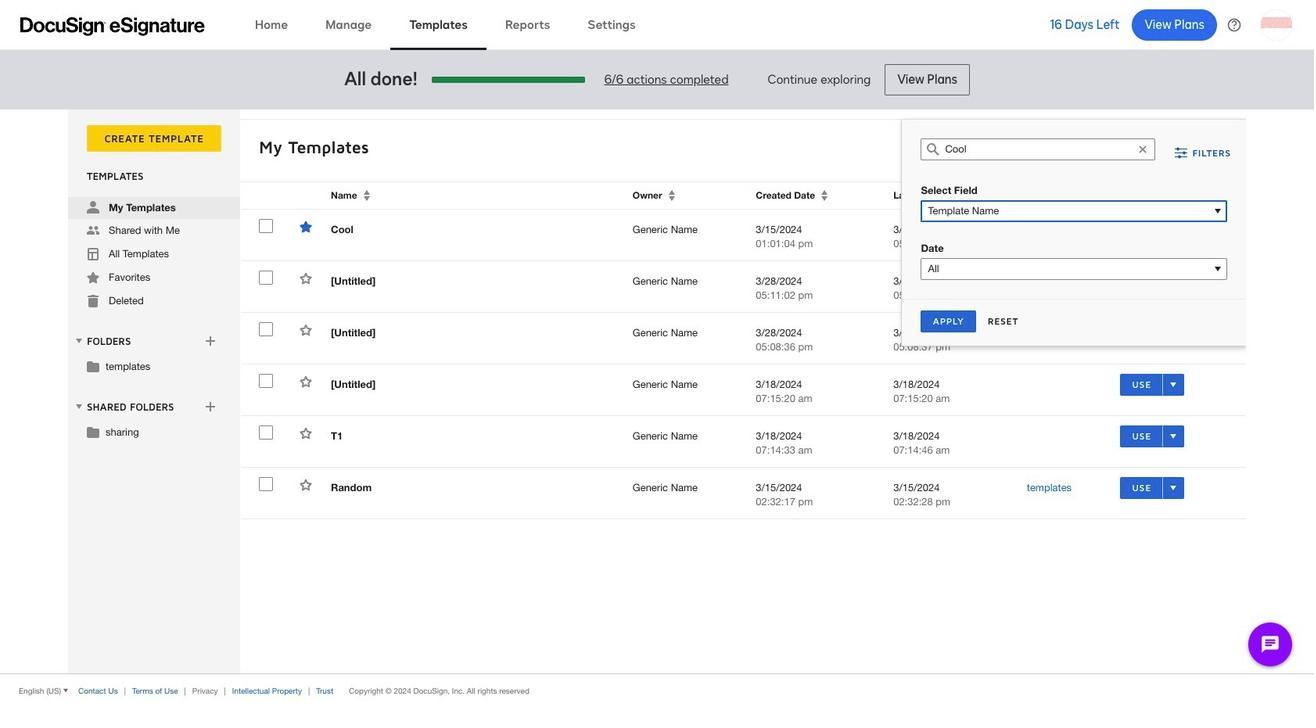 Task type: locate. For each thing, give the bounding box(es) containing it.
star filled image
[[87, 272, 99, 284]]

1 vertical spatial folder image
[[87, 426, 99, 438]]

secondary navigation region
[[68, 110, 1250, 674]]

view folders image
[[73, 335, 85, 347]]

remove cool from favorites image
[[300, 221, 312, 233]]

folder image
[[87, 360, 99, 372], [87, 426, 99, 438]]

0 vertical spatial folder image
[[87, 360, 99, 372]]

add [untitled] to favorites image up add [untitled] to favorites icon in the bottom of the page
[[300, 324, 312, 336]]

1 folder image from the top
[[87, 360, 99, 372]]

more info region
[[0, 674, 1315, 707]]

1 vertical spatial add [untitled] to favorites image
[[300, 324, 312, 336]]

add [untitled] to favorites image down remove cool from favorites icon
[[300, 272, 312, 285]]

folder image for view folders image
[[87, 360, 99, 372]]

add [untitled] to favorites image
[[300, 376, 312, 388]]

add [untitled] to favorites image
[[300, 272, 312, 285], [300, 324, 312, 336]]

user image
[[87, 201, 99, 214]]

2 folder image from the top
[[87, 426, 99, 438]]

2 add [untitled] to favorites image from the top
[[300, 324, 312, 336]]

0 vertical spatial add [untitled] to favorites image
[[300, 272, 312, 285]]



Task type: vqa. For each thing, say whether or not it's contained in the screenshot.
Completed icon
no



Task type: describe. For each thing, give the bounding box(es) containing it.
shared image
[[87, 225, 99, 237]]

folder image for view shared folders image
[[87, 426, 99, 438]]

your uploaded profile image image
[[1261, 9, 1293, 40]]

add random to favorites image
[[300, 479, 312, 491]]

trash image
[[87, 295, 99, 308]]

templates image
[[87, 248, 99, 261]]

add t1 to favorites image
[[300, 427, 312, 440]]

view shared folders image
[[73, 401, 85, 413]]

docusign esignature image
[[20, 17, 205, 36]]

Search My Templates text field
[[946, 139, 1132, 160]]

1 add [untitled] to favorites image from the top
[[300, 272, 312, 285]]



